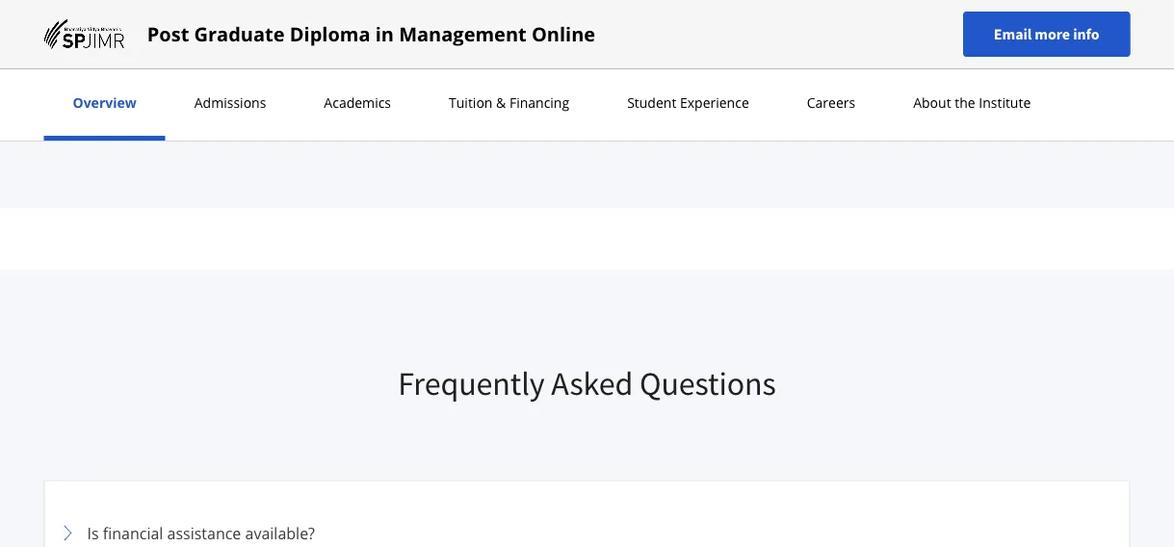 Task type: vqa. For each thing, say whether or not it's contained in the screenshot.
4.73 to the right
no



Task type: locate. For each thing, give the bounding box(es) containing it.
2 webinar from the left
[[1062, 15, 1114, 33]]

1 horizontal spatial here
[[692, 84, 721, 102]]

0 vertical spatial debmallya
[[149, 15, 215, 33]]

of inside watch the recording of q&a webinar with pgdm online chairperson, dr. debmallya chatterjee here .
[[823, 0, 836, 10]]

the inside watch the recording of q&a webinar with pgdm online chairperson, dr. debmallya chatterjee here .
[[735, 0, 756, 10]]

1 horizontal spatial on
[[523, 15, 539, 33]]

of up chatterjee on the right of the page
[[823, 0, 836, 10]]

of for watch the recording of the admissions webinar by spjimr team
[[1095, 0, 1108, 10]]

0 horizontal spatial on
[[203, 84, 219, 102]]

1 horizontal spatial here .
[[1065, 38, 1098, 56]]

online
[[532, 21, 596, 47], [273, 38, 314, 56], [692, 38, 734, 56]]

3 recording from the left
[[1031, 0, 1092, 10]]

spjimr inside watch the recording of the masterclass on learning to learn- finding your sweet spot, by spjimr faculty
[[420, 84, 464, 102]]

. right & on the top of the page
[[541, 84, 545, 102]]

watch
[[420, 0, 460, 10], [692, 0, 732, 10], [964, 0, 1003, 10]]

here link
[[1065, 38, 1094, 56], [513, 84, 541, 102], [692, 84, 721, 102]]

admissions
[[988, 15, 1059, 33]]

1 horizontal spatial webinar
[[1062, 15, 1114, 33]]

recording up with at the top of the page
[[759, 0, 820, 10]]

admissions
[[194, 93, 266, 112]]

1 horizontal spatial spjimr
[[420, 84, 464, 102]]

watch for webinar
[[692, 0, 732, 10]]

here link for team
[[1065, 38, 1094, 56]]

info
[[1074, 25, 1100, 44]]

1 horizontal spatial debmallya
[[692, 61, 759, 79]]

here link right team
[[1065, 38, 1094, 56]]

2 horizontal spatial spjimr
[[983, 38, 1026, 56]]

0 vertical spatial spjimr
[[983, 38, 1026, 56]]

spjimr
[[983, 38, 1026, 56], [176, 61, 220, 79], [420, 84, 464, 102]]

debmallya
[[149, 15, 215, 33], [692, 61, 759, 79]]

0 horizontal spatial recording
[[487, 0, 548, 10]]

your
[[420, 61, 449, 79]]

pgdm
[[810, 15, 850, 33], [229, 38, 269, 56]]

on inside fireside chat: dr. debmallya chatterjee, chairperson pgdm online and spjimr alum parth thakker on 20 oct 2023.
[[203, 84, 219, 102]]

here for team
[[1065, 38, 1094, 56]]

by left email
[[964, 38, 979, 56]]

sweet
[[453, 61, 489, 79]]

spot,
[[493, 61, 524, 79]]

1 vertical spatial here .
[[513, 84, 545, 102]]

here link right student
[[692, 84, 721, 102]]

chat:
[[201, 0, 232, 10]]

1 horizontal spatial dr.
[[821, 38, 840, 56]]

here
[[1065, 38, 1094, 56], [513, 84, 541, 102], [692, 84, 721, 102]]

online up parth
[[273, 38, 314, 56]]

dr. up chatterjee, at the top
[[235, 0, 254, 10]]

of inside watch the recording of the masterclass on learning to learn- finding your sweet spot, by spjimr faculty
[[551, 0, 564, 10]]

1 horizontal spatial .
[[721, 84, 725, 102]]

&
[[496, 93, 506, 112]]

0 vertical spatial here .
[[1065, 38, 1098, 56]]

2 horizontal spatial here link
[[1065, 38, 1094, 56]]

recording for with
[[759, 0, 820, 10]]

institute
[[980, 93, 1032, 112]]

spjimr down chairperson
[[176, 61, 220, 79]]

0 vertical spatial on
[[523, 15, 539, 33]]

finding
[[535, 38, 581, 56]]

post graduate diploma in management online
[[147, 21, 596, 47]]

watch up management
[[420, 0, 460, 10]]

1 vertical spatial on
[[203, 84, 219, 102]]

0 horizontal spatial here
[[513, 84, 541, 102]]

watch inside watch the recording of q&a webinar with pgdm online chairperson, dr. debmallya chatterjee here .
[[692, 0, 732, 10]]

by right spot,
[[527, 61, 542, 79]]

of
[[551, 0, 564, 10], [823, 0, 836, 10], [1095, 0, 1108, 10]]

admissions link
[[189, 93, 272, 112]]

spjimr down admissions
[[983, 38, 1026, 56]]

1 recording from the left
[[487, 0, 548, 10]]

recording inside watch the recording of q&a webinar with pgdm online chairperson, dr. debmallya chatterjee here .
[[759, 0, 820, 10]]

0 horizontal spatial of
[[551, 0, 564, 10]]

1 horizontal spatial of
[[823, 0, 836, 10]]

recording inside watch the recording of the masterclass on learning to learn- finding your sweet spot, by spjimr faculty
[[487, 0, 548, 10]]

2 of from the left
[[823, 0, 836, 10]]

1 horizontal spatial watch
[[692, 0, 732, 10]]

watch the recording of the admissions webinar by spjimr team
[[964, 0, 1114, 56]]

available?
[[245, 523, 315, 544]]

the up learning on the top of the page
[[420, 15, 441, 33]]

pgdm inside watch the recording of q&a webinar with pgdm online chairperson, dr. debmallya chatterjee here .
[[810, 15, 850, 33]]

dr. up chatterjee on the right of the page
[[821, 38, 840, 56]]

1 vertical spatial by
[[527, 61, 542, 79]]

1 of from the left
[[551, 0, 564, 10]]

2 watch from the left
[[692, 0, 732, 10]]

0 horizontal spatial spjimr
[[176, 61, 220, 79]]

3 of from the left
[[1095, 0, 1108, 10]]

the up admissions
[[1007, 0, 1028, 10]]

of up "info"
[[1095, 0, 1108, 10]]

watch inside watch the recording of the masterclass on learning to learn- finding your sweet spot, by spjimr faculty
[[420, 0, 460, 10]]

1 vertical spatial spjimr
[[176, 61, 220, 79]]

0 vertical spatial dr.
[[235, 0, 254, 10]]

recording
[[487, 0, 548, 10], [759, 0, 820, 10], [1031, 0, 1092, 10]]

about the institute
[[914, 93, 1032, 112]]

financial
[[103, 523, 163, 544]]

0 horizontal spatial dr.
[[235, 0, 254, 10]]

on left 20
[[203, 84, 219, 102]]

the up masterclass
[[463, 0, 484, 10]]

post
[[147, 21, 189, 47]]

here . for learn-
[[513, 84, 545, 102]]

the
[[463, 0, 484, 10], [735, 0, 756, 10], [1007, 0, 1028, 10], [420, 15, 441, 33], [964, 15, 985, 33], [955, 93, 976, 112]]

of for watch the recording of the masterclass on learning to learn- finding your sweet spot, by spjimr faculty
[[551, 0, 564, 10]]

the left email
[[964, 15, 985, 33]]

2 horizontal spatial .
[[1094, 38, 1098, 56]]

20
[[222, 84, 238, 102]]

debmallya down fireside
[[149, 15, 215, 33]]

academics
[[324, 93, 391, 112]]

. right student
[[721, 84, 725, 102]]

. right 'more'
[[1094, 38, 1098, 56]]

on inside watch the recording of the masterclass on learning to learn- finding your sweet spot, by spjimr faculty
[[523, 15, 539, 33]]

watch inside watch the recording of the admissions webinar by spjimr team
[[964, 0, 1003, 10]]

here link right & on the top of the page
[[513, 84, 541, 102]]

2023.
[[267, 84, 301, 102]]

online right learn-
[[532, 21, 596, 47]]

recording up 'more'
[[1031, 0, 1092, 10]]

1 horizontal spatial pgdm
[[810, 15, 850, 33]]

1 vertical spatial debmallya
[[692, 61, 759, 79]]

0 horizontal spatial here link
[[513, 84, 541, 102]]

3 watch from the left
[[964, 0, 1003, 10]]

0 vertical spatial pgdm
[[810, 15, 850, 33]]

0 horizontal spatial webinar
[[725, 15, 776, 33]]

. inside watch the recording of q&a webinar with pgdm online chairperson, dr. debmallya chatterjee here .
[[721, 84, 725, 102]]

here . right team
[[1065, 38, 1098, 56]]

in
[[376, 21, 394, 47]]

email more info
[[995, 25, 1100, 44]]

watch for masterclass
[[420, 0, 460, 10]]

here right team
[[1065, 38, 1094, 56]]

of for watch the recording of q&a webinar with pgdm online chairperson, dr. debmallya chatterjee here .
[[823, 0, 836, 10]]

spjimr inside watch the recording of the admissions webinar by spjimr team
[[983, 38, 1026, 56]]

and
[[149, 61, 173, 79]]

0 horizontal spatial .
[[541, 84, 545, 102]]

more
[[1036, 25, 1071, 44]]

online down q&a
[[692, 38, 734, 56]]

1 horizontal spatial recording
[[759, 0, 820, 10]]

spjimr down your
[[420, 84, 464, 102]]

2 horizontal spatial online
[[692, 38, 734, 56]]

by inside watch the recording of the admissions webinar by spjimr team
[[964, 38, 979, 56]]

asked
[[552, 362, 634, 404]]

spjimr inside fireside chat: dr. debmallya chatterjee, chairperson pgdm online and spjimr alum parth thakker on 20 oct 2023.
[[176, 61, 220, 79]]

here .
[[1065, 38, 1098, 56], [513, 84, 545, 102]]

0 horizontal spatial pgdm
[[229, 38, 269, 56]]

. for watch the recording of the masterclass on learning to learn- finding your sweet spot, by spjimr faculty
[[541, 84, 545, 102]]

student
[[628, 93, 677, 112]]

2 vertical spatial spjimr
[[420, 84, 464, 102]]

here right & on the top of the page
[[513, 84, 541, 102]]

.
[[1094, 38, 1098, 56], [541, 84, 545, 102], [721, 84, 725, 102]]

2 recording from the left
[[759, 0, 820, 10]]

watch the recording of the masterclass on learning to learn- finding your sweet spot, by spjimr faculty
[[420, 0, 581, 102]]

recording inside watch the recording of the admissions webinar by spjimr team
[[1031, 0, 1092, 10]]

of up finding
[[551, 0, 564, 10]]

parth
[[258, 61, 292, 79]]

learning
[[420, 38, 475, 56]]

watch up q&a
[[692, 0, 732, 10]]

2 horizontal spatial watch
[[964, 0, 1003, 10]]

1 vertical spatial dr.
[[821, 38, 840, 56]]

on
[[523, 15, 539, 33], [203, 84, 219, 102]]

the right about
[[955, 93, 976, 112]]

chevron right image
[[56, 522, 80, 545]]

experience
[[680, 93, 750, 112]]

of inside watch the recording of the admissions webinar by spjimr team
[[1095, 0, 1108, 10]]

the for watch the recording of the masterclass on learning to learn- finding your sweet spot, by spjimr faculty
[[463, 0, 484, 10]]

recording up masterclass
[[487, 0, 548, 10]]

1 webinar from the left
[[725, 15, 776, 33]]

questions
[[640, 362, 777, 404]]

1 watch from the left
[[420, 0, 460, 10]]

chatterjee
[[763, 61, 828, 79]]

0 horizontal spatial watch
[[420, 0, 460, 10]]

1 vertical spatial pgdm
[[229, 38, 269, 56]]

team
[[1029, 38, 1062, 56]]

here right student
[[692, 84, 721, 102]]

1 horizontal spatial by
[[964, 38, 979, 56]]

2 horizontal spatial recording
[[1031, 0, 1092, 10]]

the up chairperson, on the right top
[[735, 0, 756, 10]]

here . right & on the top of the page
[[513, 84, 545, 102]]

careers
[[807, 93, 856, 112]]

0 horizontal spatial debmallya
[[149, 15, 215, 33]]

watch up email
[[964, 0, 1003, 10]]

management
[[399, 21, 527, 47]]

0 horizontal spatial here .
[[513, 84, 545, 102]]

webinar
[[725, 15, 776, 33], [1062, 15, 1114, 33]]

webinar inside watch the recording of the admissions webinar by spjimr team
[[1062, 15, 1114, 33]]

0 horizontal spatial online
[[273, 38, 314, 56]]

pgdm down chatterjee, at the top
[[229, 38, 269, 56]]

debmallya up experience
[[692, 61, 759, 79]]

0 vertical spatial by
[[964, 38, 979, 56]]

pgdm right with at the top of the page
[[810, 15, 850, 33]]

0 horizontal spatial by
[[527, 61, 542, 79]]

1 horizontal spatial online
[[532, 21, 596, 47]]

by
[[964, 38, 979, 56], [527, 61, 542, 79]]

2 horizontal spatial here
[[1065, 38, 1094, 56]]

overview
[[73, 93, 137, 112]]

dr.
[[235, 0, 254, 10], [821, 38, 840, 56]]

is financial assistance available? list item
[[44, 481, 1131, 547]]

on up learn-
[[523, 15, 539, 33]]

2 horizontal spatial of
[[1095, 0, 1108, 10]]



Task type: describe. For each thing, give the bounding box(es) containing it.
pgdm inside fireside chat: dr. debmallya chatterjee, chairperson pgdm online and spjimr alum parth thakker on 20 oct 2023.
[[229, 38, 269, 56]]

fireside
[[149, 0, 198, 10]]

faculty
[[467, 84, 509, 102]]

debmallya inside fireside chat: dr. debmallya chatterjee, chairperson pgdm online and spjimr alum parth thakker on 20 oct 2023.
[[149, 15, 215, 33]]

thakker
[[149, 84, 199, 102]]

. for watch the recording of the admissions webinar by spjimr team
[[1094, 38, 1098, 56]]

is
[[87, 523, 99, 544]]

about the institute link
[[908, 93, 1037, 112]]

chairperson,
[[737, 38, 818, 56]]

is financial assistance available?
[[87, 523, 315, 544]]

chairperson
[[149, 38, 226, 56]]

with
[[779, 15, 806, 33]]

q&a
[[692, 15, 721, 33]]

oct
[[241, 84, 263, 102]]

student experience link
[[622, 93, 755, 112]]

tuition & financing link
[[443, 93, 576, 112]]

dr. inside watch the recording of q&a webinar with pgdm online chairperson, dr. debmallya chatterjee here .
[[821, 38, 840, 56]]

to
[[479, 38, 492, 56]]

webinar inside watch the recording of q&a webinar with pgdm online chairperson, dr. debmallya chatterjee here .
[[725, 15, 776, 33]]

email
[[995, 25, 1033, 44]]

here inside watch the recording of q&a webinar with pgdm online chairperson, dr. debmallya chatterjee here .
[[692, 84, 721, 102]]

frequently
[[398, 362, 545, 404]]

s.p. jain institute of management and research image
[[44, 19, 124, 50]]

fireside chat: dr. debmallya chatterjee, chairperson pgdm online and spjimr alum parth thakker on 20 oct 2023.
[[149, 0, 314, 102]]

overview link
[[67, 93, 142, 112]]

careers link
[[802, 93, 862, 112]]

here for learn-
[[513, 84, 541, 102]]

here . for team
[[1065, 38, 1098, 56]]

the for watch the recording of the admissions webinar by spjimr team
[[1007, 0, 1028, 10]]

here link for learn-
[[513, 84, 541, 102]]

is financial assistance available? button
[[56, 493, 1119, 547]]

by inside watch the recording of the masterclass on learning to learn- finding your sweet spot, by spjimr faculty
[[527, 61, 542, 79]]

financing
[[510, 93, 570, 112]]

student experience
[[628, 93, 750, 112]]

frequently asked questions
[[398, 362, 777, 404]]

alum
[[223, 61, 255, 79]]

assistance
[[167, 523, 241, 544]]

tuition & financing
[[449, 93, 570, 112]]

tuition
[[449, 93, 493, 112]]

diploma
[[290, 21, 371, 47]]

graduate
[[194, 21, 285, 47]]

watch for admissions
[[964, 0, 1003, 10]]

online inside watch the recording of q&a webinar with pgdm online chairperson, dr. debmallya chatterjee here .
[[692, 38, 734, 56]]

recording for on
[[487, 0, 548, 10]]

dr. inside fireside chat: dr. debmallya chatterjee, chairperson pgdm online and spjimr alum parth thakker on 20 oct 2023.
[[235, 0, 254, 10]]

email more info button
[[964, 12, 1131, 57]]

learn-
[[495, 38, 532, 56]]

watch the recording of q&a webinar with pgdm online chairperson, dr. debmallya chatterjee here .
[[692, 0, 850, 102]]

academics link
[[318, 93, 397, 112]]

masterclass
[[444, 15, 519, 33]]

the for watch the recording of q&a webinar with pgdm online chairperson, dr. debmallya chatterjee here .
[[735, 0, 756, 10]]

online inside fireside chat: dr. debmallya chatterjee, chairperson pgdm online and spjimr alum parth thakker on 20 oct 2023.
[[273, 38, 314, 56]]

1 horizontal spatial here link
[[692, 84, 721, 102]]

recording for webinar
[[1031, 0, 1092, 10]]

the for about the institute
[[955, 93, 976, 112]]

debmallya inside watch the recording of q&a webinar with pgdm online chairperson, dr. debmallya chatterjee here .
[[692, 61, 759, 79]]

about
[[914, 93, 952, 112]]

chatterjee,
[[219, 15, 288, 33]]



